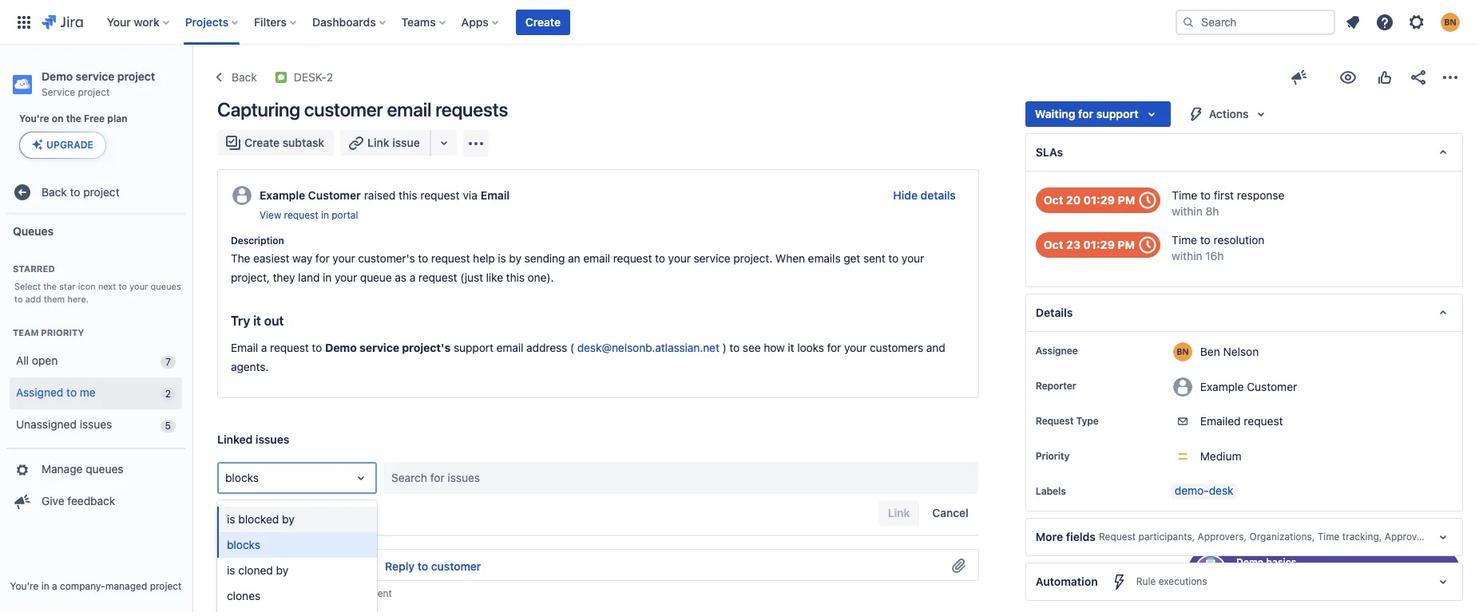 Task type: vqa. For each thing, say whether or not it's contained in the screenshot.
from
no



Task type: describe. For each thing, give the bounding box(es) containing it.
details
[[1036, 306, 1073, 320]]

managed
[[105, 581, 147, 593]]

filters button
[[249, 9, 303, 35]]

2 inside team priority group
[[165, 388, 171, 400]]

is cloned by
[[227, 564, 289, 578]]

for right search
[[430, 471, 445, 485]]

to comment
[[335, 588, 392, 600]]

executions
[[1159, 576, 1208, 588]]

cloned
[[238, 564, 273, 578]]

request up "(just"
[[431, 252, 470, 265]]

primary element
[[10, 0, 1176, 44]]

demo for service
[[42, 70, 73, 83]]

share image
[[1409, 68, 1428, 87]]

link
[[368, 136, 390, 149]]

pm for oct 23 01:29 pm
[[1118, 238, 1135, 252]]

basics
[[1267, 557, 1297, 569]]

for inside the easiest way for your customer's to request help is by sending an email request to your service project. when emails get sent to your project, they land in your queue as a request (just like this one).
[[316, 252, 330, 265]]

group containing manage queues
[[6, 448, 185, 523]]

0 horizontal spatial issue
[[306, 503, 333, 517]]

participants,
[[1139, 532, 1195, 544]]

sending
[[525, 252, 565, 265]]

back for back to project
[[42, 185, 67, 199]]

for inside dropdown button
[[1079, 107, 1094, 121]]

looks
[[798, 341, 824, 355]]

as
[[395, 271, 407, 285]]

to inside time to first response within 8h
[[1201, 189, 1211, 202]]

project down "upgrade"
[[83, 185, 120, 199]]

rule executions
[[1137, 576, 1208, 588]]

service inside the easiest way for your customer's to request help is by sending an email request to your service project. when emails get sent to your project, they land in your queue as a request (just like this one).
[[694, 252, 731, 265]]

on
[[52, 113, 64, 125]]

within 16h button
[[1172, 248, 1224, 264]]

teams
[[402, 15, 436, 28]]

by inside the easiest way for your customer's to request help is by sending an email request to your service project. when emails get sent to your project, they land in your queue as a request (just like this one).
[[509, 252, 522, 265]]

demo-desk link
[[1172, 484, 1237, 500]]

how
[[764, 341, 785, 355]]

manage
[[42, 463, 83, 476]]

assignee pin to top. only you can see pinned fields. image
[[1081, 345, 1094, 358]]

settings image
[[1408, 12, 1427, 32]]

copy link to issue image
[[330, 70, 343, 83]]

1 vertical spatial email
[[231, 341, 258, 355]]

request down out
[[270, 341, 309, 355]]

demo-desk
[[1175, 484, 1234, 498]]

request down "example customer"
[[1244, 415, 1283, 428]]

customer for example customer
[[1247, 380, 1298, 394]]

your right sent
[[902, 252, 924, 265]]

all
[[16, 354, 29, 368]]

banner containing your work
[[0, 0, 1480, 45]]

0 horizontal spatial a
[[52, 581, 57, 593]]

oct 20 01:29 pm
[[1044, 193, 1136, 207]]

2 vertical spatial in
[[41, 581, 49, 593]]

01:29 for 23
[[1084, 238, 1115, 252]]

0 vertical spatial it
[[253, 314, 261, 328]]

give feedback image
[[1290, 68, 1309, 87]]

the
[[231, 252, 250, 265]]

1 horizontal spatial issue
[[392, 136, 420, 149]]

link issue
[[368, 136, 420, 149]]

clones
[[227, 590, 261, 603]]

pro
[[256, 588, 272, 600]]

actions
[[1209, 107, 1249, 121]]

help image
[[1376, 12, 1395, 32]]

search image
[[1182, 16, 1195, 28]]

ben
[[1201, 345, 1221, 358]]

request right view
[[284, 209, 318, 221]]

add
[[266, 560, 287, 573]]

you're for you're in a company-managed project
[[10, 581, 39, 593]]

medium
[[1201, 450, 1242, 463]]

view request in portal
[[260, 209, 358, 221]]

your inside starred select the star icon next to your queues to add them here.
[[130, 281, 148, 292]]

20
[[1066, 193, 1081, 207]]

to inside team priority group
[[66, 386, 77, 400]]

hide details button
[[884, 183, 966, 209]]

project up plan
[[117, 70, 155, 83]]

by for is blocked by
[[282, 513, 295, 527]]

response
[[1237, 189, 1285, 202]]

more
[[1036, 531, 1063, 544]]

project up free
[[78, 86, 110, 98]]

add internal note button
[[256, 554, 366, 580]]

customers
[[870, 341, 924, 355]]

Linked issues text field
[[391, 471, 394, 487]]

your left the project.
[[668, 252, 691, 265]]

starred group
[[6, 247, 185, 310]]

priority pin to top. only you can see pinned fields. image
[[1073, 451, 1086, 463]]

create button
[[516, 9, 570, 35]]

they
[[273, 271, 295, 285]]

labels pin to top. only you can see pinned fields. image
[[1070, 486, 1082, 499]]

for inside ) to see how it looks for your customers and agents.
[[827, 341, 841, 355]]

support inside dropdown button
[[1097, 107, 1139, 121]]

create subtask
[[244, 136, 325, 149]]

to inside ) to see how it looks for your customers and agents.
[[730, 341, 740, 355]]

you're in a company-managed project
[[10, 581, 182, 593]]

appswitcher icon image
[[14, 12, 34, 32]]

give feedback button
[[6, 486, 185, 518]]

in inside the easiest way for your customer's to request help is by sending an email request to your service project. when emails get sent to your project, they land in your queue as a request (just like this one).
[[323, 271, 332, 285]]

your profile and settings image
[[1441, 12, 1460, 32]]

teams button
[[397, 9, 452, 35]]

team priority
[[13, 327, 84, 338]]

resolution
[[1214, 233, 1265, 247]]

them
[[44, 294, 65, 304]]

and
[[927, 341, 946, 355]]

actions button
[[1177, 101, 1281, 127]]

search
[[391, 471, 427, 485]]

1 vertical spatial priority
[[1036, 451, 1070, 463]]

help
[[473, 252, 495, 265]]

reply to customer
[[385, 560, 481, 573]]

open image
[[352, 469, 371, 488]]

upgrade button
[[20, 133, 105, 158]]

me
[[80, 386, 96, 400]]

vote options: no one has voted for this issue yet. image
[[1376, 68, 1395, 87]]

customer for example customer raised this request via email
[[308, 189, 361, 202]]

is blocked by
[[227, 513, 295, 527]]

tip:
[[275, 588, 291, 600]]

unassigned issues
[[16, 418, 112, 432]]

request left "(just"
[[419, 271, 457, 285]]

apps
[[462, 15, 489, 28]]

you're on the free plan
[[19, 113, 127, 125]]

view request in portal link
[[260, 209, 358, 222]]

queues inside starred select the star icon next to your queues to add them here.
[[151, 281, 181, 292]]

time inside more fields request participants, approvers, organizations, time tracking, approver groups, com
[[1318, 532, 1340, 544]]

email a request to demo service project's support email address ( desk@nelsonb.atlassian.net
[[231, 341, 720, 355]]

description
[[231, 235, 284, 247]]

oct for oct 23 01:29 pm
[[1044, 238, 1064, 252]]

1 vertical spatial blocks
[[227, 539, 260, 552]]

is inside the easiest way for your customer's to request help is by sending an email request to your service project. when emails get sent to your project, they land in your queue as a request (just like this one).
[[498, 252, 506, 265]]

2 horizontal spatial issues
[[448, 471, 480, 485]]

a inside the easiest way for your customer's to request help is by sending an email request to your service project. when emails get sent to your project, they land in your queue as a request (just like this one).
[[410, 271, 416, 285]]

2 inside "desk-2" link
[[327, 70, 333, 84]]

back link
[[208, 65, 262, 90]]

request left via
[[421, 189, 460, 202]]

add app image
[[466, 134, 486, 153]]

slas element
[[1026, 133, 1464, 172]]

when
[[776, 252, 805, 265]]

time for time to first response within 8h
[[1172, 189, 1198, 202]]

example for example customer raised this request via email
[[260, 189, 305, 202]]

create for create subtask
[[244, 136, 280, 149]]

is for is cloned by
[[227, 564, 235, 578]]

emailed request
[[1201, 415, 1283, 428]]

demo basics button
[[1189, 549, 1460, 594]]

clockicon image for oct 20 01:29 pm
[[1136, 188, 1161, 213]]



Task type: locate. For each thing, give the bounding box(es) containing it.
example for example customer
[[1201, 380, 1244, 394]]

get
[[844, 252, 861, 265]]

oct left 20
[[1044, 193, 1064, 207]]

2 01:29 from the top
[[1084, 238, 1115, 252]]

apps button
[[457, 9, 505, 35]]

in left company- on the left bottom of the page
[[41, 581, 49, 593]]

in
[[321, 209, 329, 221], [323, 271, 332, 285], [41, 581, 49, 593]]

customer up portal on the top left
[[308, 189, 361, 202]]

0 vertical spatial 2
[[327, 70, 333, 84]]

service inside demo service project service project
[[76, 70, 114, 83]]

type
[[1076, 415, 1099, 427]]

project.
[[734, 252, 773, 265]]

0 vertical spatial customer
[[304, 98, 383, 121]]

actions image
[[1441, 68, 1460, 87]]

customer right reply on the bottom left of page
[[431, 560, 481, 573]]

1 horizontal spatial customer
[[431, 560, 481, 573]]

jira image
[[42, 12, 83, 32], [42, 12, 83, 32]]

01:29 right 23
[[1084, 238, 1115, 252]]

0 horizontal spatial queues
[[86, 463, 123, 476]]

0 vertical spatial customer
[[308, 189, 361, 202]]

one).
[[528, 271, 554, 285]]

blocks
[[225, 471, 259, 485], [227, 539, 260, 552]]

issues right linked
[[256, 433, 289, 447]]

0 horizontal spatial customer
[[308, 189, 361, 202]]

2 pm from the top
[[1118, 238, 1135, 252]]

pm right 20
[[1118, 193, 1136, 207]]

search for issues
[[391, 471, 480, 485]]

0 horizontal spatial back
[[42, 185, 67, 199]]

0 vertical spatial this
[[399, 189, 418, 202]]

rule
[[1137, 576, 1156, 588]]

service left the project.
[[694, 252, 731, 265]]

0 vertical spatial service
[[76, 70, 114, 83]]

you're left company- on the left bottom of the page
[[10, 581, 39, 593]]

(just
[[460, 271, 483, 285]]

you're left on
[[19, 113, 49, 125]]

0 horizontal spatial issues
[[80, 418, 112, 432]]

2 vertical spatial service
[[360, 341, 399, 355]]

1 within from the top
[[1172, 205, 1203, 218]]

link web pages and more image
[[434, 133, 454, 153]]

time to resolution within 16h
[[1172, 233, 1265, 263]]

issues inside team priority group
[[80, 418, 112, 432]]

create inside primary element
[[526, 15, 561, 28]]

request right the an
[[613, 252, 652, 265]]

via
[[463, 189, 478, 202]]

email
[[481, 189, 510, 202], [231, 341, 258, 355]]

request inside more fields request participants, approvers, organizations, time tracking, approver groups, com
[[1099, 532, 1136, 544]]

requests
[[436, 98, 508, 121], [270, 578, 318, 591]]

fields
[[1066, 531, 1096, 544]]

close image
[[1432, 565, 1444, 578]]

support right waiting
[[1097, 107, 1139, 121]]

0 vertical spatial demo
[[42, 70, 73, 83]]

team priority group
[[6, 310, 185, 448]]

service up free
[[76, 70, 114, 83]]

0 vertical spatial requests
[[436, 98, 508, 121]]

0 vertical spatial email
[[387, 98, 432, 121]]

issues right search
[[448, 471, 480, 485]]

create linked issue button
[[208, 501, 343, 520]]

1 horizontal spatial demo
[[325, 341, 357, 355]]

0 vertical spatial issues
[[80, 418, 112, 432]]

clockicon image left within 16h button
[[1135, 233, 1161, 258]]

1 horizontal spatial queues
[[151, 281, 181, 292]]

0 vertical spatial time
[[1172, 189, 1198, 202]]

your right the way
[[333, 252, 355, 265]]

1 vertical spatial the
[[43, 281, 57, 292]]

within inside time to first response within 8h
[[1172, 205, 1203, 218]]

by up tip:
[[276, 564, 289, 578]]

0 vertical spatial priority
[[41, 327, 84, 338]]

this right like
[[506, 271, 525, 285]]

request type
[[1036, 415, 1099, 427]]

request left type
[[1036, 415, 1074, 427]]

1 horizontal spatial 2
[[327, 70, 333, 84]]

time left tracking,
[[1318, 532, 1340, 544]]

create for create
[[526, 15, 561, 28]]

2 vertical spatial create
[[233, 503, 269, 517]]

clockicon image left "within 8h" button
[[1136, 188, 1161, 213]]

1 vertical spatial it
[[788, 341, 795, 355]]

1 vertical spatial this
[[506, 271, 525, 285]]

desk-2 link
[[294, 68, 333, 87]]

select
[[14, 281, 41, 292]]

1 vertical spatial service
[[694, 252, 731, 265]]

back for back
[[232, 70, 257, 84]]

within inside time to resolution within 16h
[[1172, 249, 1203, 263]]

0 vertical spatial pm
[[1118, 193, 1136, 207]]

1 vertical spatial support
[[454, 341, 494, 355]]

0 vertical spatial is
[[498, 252, 506, 265]]

project
[[117, 70, 155, 83], [78, 86, 110, 98], [83, 185, 120, 199], [150, 581, 182, 593]]

profile image of ben nelson image
[[219, 553, 244, 578]]

link issue button
[[340, 130, 431, 156]]

create
[[526, 15, 561, 28], [244, 136, 280, 149], [233, 503, 269, 517]]

time to first response within 8h
[[1172, 189, 1285, 218]]

2 within from the top
[[1172, 249, 1203, 263]]

create subtask button
[[217, 130, 334, 156]]

banner
[[0, 0, 1480, 45]]

None text field
[[225, 471, 228, 487]]

queues
[[13, 224, 54, 238]]

0 vertical spatial you're
[[19, 113, 49, 125]]

next
[[98, 281, 116, 292]]

view
[[260, 209, 281, 221]]

email up agents.
[[231, 341, 258, 355]]

a left company- on the left bottom of the page
[[52, 581, 57, 593]]

customer inside button
[[431, 560, 481, 573]]

create down capturing
[[244, 136, 280, 149]]

clockicon image
[[1136, 188, 1161, 213], [1135, 233, 1161, 258]]

1 vertical spatial a
[[261, 341, 267, 355]]

email inside the easiest way for your customer's to request help is by sending an email request to your service project. when emails get sent to your project, they land in your queue as a request (just like this one).
[[583, 252, 610, 265]]

1 vertical spatial issues
[[256, 433, 289, 447]]

demo for basics
[[1237, 557, 1264, 569]]

0 vertical spatial queues
[[151, 281, 181, 292]]

it right try
[[253, 314, 261, 328]]

customer up the emailed request
[[1247, 380, 1298, 394]]

issues for linked issues
[[256, 433, 289, 447]]

0 vertical spatial email
[[481, 189, 510, 202]]

the for on
[[66, 113, 81, 125]]

address
[[527, 341, 567, 355]]

comment
[[350, 588, 392, 600]]

priority left the priority pin to top. only you can see pinned fields. "icon"
[[1036, 451, 1070, 463]]

0 horizontal spatial email
[[387, 98, 432, 121]]

all open
[[16, 354, 58, 368]]

0 vertical spatial the
[[66, 113, 81, 125]]

portal
[[332, 209, 358, 221]]

1 vertical spatial email
[[583, 252, 610, 265]]

2 vertical spatial time
[[1318, 532, 1340, 544]]

0 vertical spatial back
[[232, 70, 257, 84]]

priority up 'open'
[[41, 327, 84, 338]]

to inside time to resolution within 16h
[[1201, 233, 1211, 247]]

the for select
[[43, 281, 57, 292]]

upgrade
[[46, 139, 93, 151]]

time inside time to first response within 8h
[[1172, 189, 1198, 202]]

example up emailed
[[1201, 380, 1244, 394]]

pm for oct 20 01:29 pm
[[1118, 193, 1136, 207]]

queues right next
[[151, 281, 181, 292]]

this inside the easiest way for your customer's to request help is by sending an email request to your service project. when emails get sent to your project, they land in your queue as a request (just like this one).
[[506, 271, 525, 285]]

for right looks
[[827, 341, 841, 355]]

0 vertical spatial support
[[1097, 107, 1139, 121]]

pm right 23
[[1118, 238, 1135, 252]]

details element
[[1026, 294, 1464, 332]]

1 horizontal spatial service
[[360, 341, 399, 355]]

projects
[[185, 15, 229, 28]]

1 vertical spatial 01:29
[[1084, 238, 1115, 252]]

a right 'as'
[[410, 271, 416, 285]]

group
[[6, 448, 185, 523]]

customer down copy link to issue icon on the top left of the page
[[304, 98, 383, 121]]

1 vertical spatial customer
[[1247, 380, 1298, 394]]

email up link issue
[[387, 98, 432, 121]]

projects button
[[180, 9, 245, 35]]

1 clockicon image from the top
[[1136, 188, 1161, 213]]

blocked
[[238, 513, 279, 527]]

emailed
[[1201, 415, 1241, 428]]

2 horizontal spatial demo
[[1237, 557, 1264, 569]]

the right on
[[66, 113, 81, 125]]

ben nelson
[[1201, 345, 1259, 358]]

customer's
[[358, 252, 415, 265]]

within left 8h
[[1172, 205, 1203, 218]]

support right "project's"
[[454, 341, 494, 355]]

1 vertical spatial pm
[[1118, 238, 1135, 252]]

time up "within 8h" button
[[1172, 189, 1198, 202]]

priority inside group
[[41, 327, 84, 338]]

1 01:29 from the top
[[1084, 193, 1115, 207]]

1 vertical spatial requests
[[270, 578, 318, 591]]

nelson
[[1224, 345, 1259, 358]]

automation element
[[1026, 563, 1464, 602]]

filters
[[254, 15, 287, 28]]

sidebar navigation image
[[174, 64, 209, 96]]

add attachment image
[[950, 557, 969, 576]]

plan
[[107, 113, 127, 125]]

your left queue
[[335, 271, 357, 285]]

1 vertical spatial 2
[[165, 388, 171, 400]]

time for time to resolution within 16h
[[1172, 233, 1198, 247]]

watch options: you are not watching this issue, 0 people watching image
[[1339, 68, 1358, 87]]

free
[[84, 113, 105, 125]]

issues
[[80, 418, 112, 432], [256, 433, 289, 447], [448, 471, 480, 485]]

similar
[[231, 578, 268, 591]]

0 vertical spatial oct
[[1044, 193, 1064, 207]]

1 vertical spatial by
[[282, 513, 295, 527]]

2 up capturing customer email requests
[[327, 70, 333, 84]]

your inside ) to see how it looks for your customers and agents.
[[844, 341, 867, 355]]

1 horizontal spatial requests
[[436, 98, 508, 121]]

the inside starred select the star icon next to your queues to add them here.
[[43, 281, 57, 292]]

waiting for support button
[[1026, 101, 1171, 127]]

time inside time to resolution within 16h
[[1172, 233, 1198, 247]]

0 horizontal spatial the
[[43, 281, 57, 292]]

your left customers
[[844, 341, 867, 355]]

2 up 5
[[165, 388, 171, 400]]

0 vertical spatial blocks
[[225, 471, 259, 485]]

1 horizontal spatial priority
[[1036, 451, 1070, 463]]

similar requests
[[231, 578, 318, 591]]

service request image
[[275, 71, 287, 84]]

manage queues button
[[6, 454, 185, 486]]

the up them
[[43, 281, 57, 292]]

queues up give feedback button
[[86, 463, 123, 476]]

issues for unassigned issues
[[80, 418, 112, 432]]

create right apps dropdown button
[[526, 15, 561, 28]]

0 horizontal spatial requests
[[270, 578, 318, 591]]

1 horizontal spatial the
[[66, 113, 81, 125]]

details
[[921, 189, 956, 202]]

back up capturing
[[232, 70, 257, 84]]

is left cloned
[[227, 564, 235, 578]]

to inside back to project link
[[70, 185, 80, 199]]

back up the queues
[[42, 185, 67, 199]]

01:29 right 20
[[1084, 193, 1115, 207]]

service
[[76, 70, 114, 83], [694, 252, 731, 265], [360, 341, 399, 355]]

2 horizontal spatial service
[[694, 252, 731, 265]]

1 horizontal spatial customer
[[1247, 380, 1298, 394]]

requests down internal
[[270, 578, 318, 591]]

0 horizontal spatial customer
[[304, 98, 383, 121]]

issue right 'linked' at left
[[306, 503, 333, 517]]

give feedback
[[42, 495, 115, 508]]

1 vertical spatial queues
[[86, 463, 123, 476]]

team
[[13, 327, 39, 338]]

demo inside demo service project service project
[[42, 70, 73, 83]]

in right land
[[323, 271, 332, 285]]

demo inside "button"
[[1237, 557, 1264, 569]]

1 vertical spatial issue
[[306, 503, 333, 517]]

Search field
[[1176, 9, 1336, 35]]

create left 'linked' at left
[[233, 503, 269, 517]]

0 vertical spatial request
[[1036, 415, 1074, 427]]

it right the how
[[788, 341, 795, 355]]

is right help
[[498, 252, 506, 265]]

create for create linked issue
[[233, 503, 269, 517]]

organizations,
[[1250, 532, 1315, 544]]

linked issues
[[217, 433, 289, 447]]

blocks down linked
[[225, 471, 259, 485]]

it inside ) to see how it looks for your customers and agents.
[[788, 341, 795, 355]]

this right the "raised"
[[399, 189, 418, 202]]

0 vertical spatial a
[[410, 271, 416, 285]]

1 horizontal spatial back
[[232, 70, 257, 84]]

) to see how it looks for your customers and agents.
[[231, 341, 949, 374]]

a up agents.
[[261, 341, 267, 355]]

unassigned
[[16, 418, 77, 432]]

give
[[42, 495, 64, 508]]

support
[[1097, 107, 1139, 121], [454, 341, 494, 355]]

more fields request participants, approvers, organizations, time tracking, approver groups, com
[[1036, 531, 1480, 544]]

oct left 23
[[1044, 238, 1064, 252]]

email right via
[[481, 189, 510, 202]]

labels
[[1036, 486, 1066, 498]]

project right the managed
[[150, 581, 182, 593]]

reply to customer button
[[376, 554, 491, 580]]

0 horizontal spatial it
[[253, 314, 261, 328]]

2 vertical spatial a
[[52, 581, 57, 593]]

for right waiting
[[1079, 107, 1094, 121]]

starred
[[13, 264, 55, 274]]

issues down me
[[80, 418, 112, 432]]

2 horizontal spatial a
[[410, 271, 416, 285]]

requests up add app icon
[[436, 98, 508, 121]]

0 horizontal spatial 2
[[165, 388, 171, 400]]

1 horizontal spatial support
[[1097, 107, 1139, 121]]

2 oct from the top
[[1044, 238, 1064, 252]]

note
[[333, 560, 357, 573]]

0 horizontal spatial demo
[[42, 70, 73, 83]]

0 horizontal spatial request
[[1036, 415, 1074, 427]]

1 vertical spatial demo
[[325, 341, 357, 355]]

1 horizontal spatial email
[[481, 189, 510, 202]]

add
[[25, 294, 41, 304]]

1 vertical spatial you're
[[10, 581, 39, 593]]

by left sending
[[509, 252, 522, 265]]

/
[[366, 559, 376, 572]]

queues inside button
[[86, 463, 123, 476]]

1 horizontal spatial this
[[506, 271, 525, 285]]

0 vertical spatial create
[[526, 15, 561, 28]]

0 horizontal spatial support
[[454, 341, 494, 355]]

notifications image
[[1344, 12, 1363, 32]]

cancel
[[933, 507, 969, 520]]

0 vertical spatial by
[[509, 252, 522, 265]]

1 vertical spatial clockicon image
[[1135, 233, 1161, 258]]

1 pm from the top
[[1118, 193, 1136, 207]]

is left blocked
[[227, 513, 235, 527]]

approver
[[1385, 532, 1426, 544]]

0 horizontal spatial this
[[399, 189, 418, 202]]

oct for oct 20 01:29 pm
[[1044, 193, 1064, 207]]

for right the way
[[316, 252, 330, 265]]

email right the an
[[583, 252, 610, 265]]

show image
[[937, 572, 963, 598]]

pm
[[1118, 193, 1136, 207], [1118, 238, 1135, 252]]

in left portal on the top left
[[321, 209, 329, 221]]

the easiest way for your customer's to request help is by sending an email request to your service project. when emails get sent to your project, they land in your queue as a request (just like this one).
[[231, 252, 927, 285]]

assigned
[[16, 386, 63, 400]]

issue right link
[[392, 136, 420, 149]]

1 vertical spatial back
[[42, 185, 67, 199]]

0 vertical spatial issue
[[392, 136, 420, 149]]

open
[[32, 354, 58, 368]]

0 vertical spatial within
[[1172, 205, 1203, 218]]

clockicon image for oct 23 01:29 pm
[[1135, 233, 1161, 258]]

2 clockicon image from the top
[[1135, 233, 1161, 258]]

01:29 for 20
[[1084, 193, 1115, 207]]

see
[[743, 341, 761, 355]]

demo service project service project
[[42, 70, 155, 98]]

waiting
[[1035, 107, 1076, 121]]

service left "project's"
[[360, 341, 399, 355]]

your right next
[[130, 281, 148, 292]]

request right fields
[[1099, 532, 1136, 544]]

2 vertical spatial by
[[276, 564, 289, 578]]

0 vertical spatial in
[[321, 209, 329, 221]]

more fields element
[[1026, 519, 1480, 557]]

example up view
[[260, 189, 305, 202]]

blocks up profile image of ben nelson on the left bottom
[[227, 539, 260, 552]]

by right blocked
[[282, 513, 295, 527]]

7
[[165, 356, 171, 368]]

hide
[[894, 189, 918, 202]]

0 horizontal spatial service
[[76, 70, 114, 83]]

request
[[1036, 415, 1074, 427], [1099, 532, 1136, 544]]

1 horizontal spatial issues
[[256, 433, 289, 447]]

16h
[[1206, 249, 1224, 263]]

raised
[[364, 189, 396, 202]]

reporter pin to top. only you can see pinned fields. image
[[1080, 380, 1093, 393]]

2 vertical spatial is
[[227, 564, 235, 578]]

0 vertical spatial 01:29
[[1084, 193, 1115, 207]]

within
[[1172, 205, 1203, 218], [1172, 249, 1203, 263]]

cancel button
[[923, 501, 979, 527]]

1 horizontal spatial a
[[261, 341, 267, 355]]

(
[[570, 341, 574, 355]]

2 vertical spatial email
[[497, 341, 524, 355]]

to inside reply to customer button
[[418, 560, 428, 573]]

within left 16h at the right
[[1172, 249, 1203, 263]]

1 horizontal spatial email
[[497, 341, 524, 355]]

1 vertical spatial in
[[323, 271, 332, 285]]

is for is blocked by
[[227, 513, 235, 527]]

you're for you're on the free plan
[[19, 113, 49, 125]]

this
[[399, 189, 418, 202], [506, 271, 525, 285]]

desk-2
[[294, 70, 333, 84]]

by
[[509, 252, 522, 265], [282, 513, 295, 527], [276, 564, 289, 578]]

email left address
[[497, 341, 524, 355]]

time up within 16h button
[[1172, 233, 1198, 247]]

1 oct from the top
[[1044, 193, 1064, 207]]

by for is cloned by
[[276, 564, 289, 578]]

emails
[[808, 252, 841, 265]]



